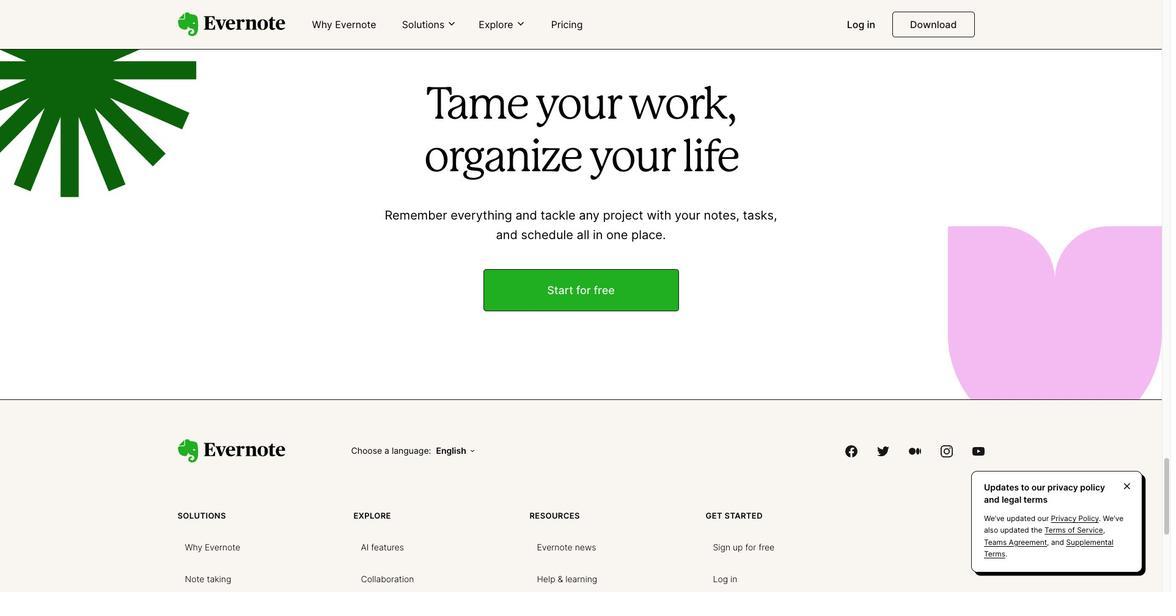 Task type: vqa. For each thing, say whether or not it's contained in the screenshot.
Terms inside supplemental terms
yes



Task type: describe. For each thing, give the bounding box(es) containing it.
teams agreement link
[[985, 537, 1048, 547]]

. for .
[[1006, 549, 1008, 558]]

terms inside supplemental terms
[[985, 549, 1006, 558]]

evernote news link
[[530, 537, 604, 557]]

0 vertical spatial ,
[[1104, 526, 1106, 535]]

1 vertical spatial log in
[[713, 574, 738, 584]]

everything
[[451, 208, 512, 222]]

and up schedule
[[516, 208, 538, 222]]

and down everything
[[496, 227, 518, 242]]

download link
[[893, 12, 975, 37]]

our for privacy
[[1038, 514, 1050, 523]]

help & learning link
[[530, 569, 605, 589]]

tame
[[427, 86, 528, 127]]

explore button
[[475, 18, 529, 31]]

solutions button
[[399, 18, 461, 31]]

evernote news
[[537, 542, 597, 553]]

1 horizontal spatial why evernote
[[312, 18, 377, 31]]

start for free link
[[483, 269, 679, 311]]

policy
[[1079, 514, 1100, 523]]

agreement
[[1010, 537, 1048, 547]]

learning
[[566, 574, 598, 584]]

0 horizontal spatial log
[[713, 574, 728, 584]]

ai features link
[[354, 537, 412, 557]]

choose a language:
[[351, 445, 431, 456]]

0 vertical spatial updated
[[1007, 514, 1036, 523]]

sign
[[713, 542, 731, 553]]

terms of service link
[[1045, 526, 1104, 535]]

for inside 'sign up for free' link
[[746, 542, 757, 553]]

pricing
[[551, 18, 583, 31]]

collaboration link
[[354, 569, 422, 589]]

and inside terms of service , teams agreement , and
[[1052, 537, 1065, 547]]

1 vertical spatial free
[[759, 542, 775, 553]]

supplemental terms link
[[985, 537, 1114, 558]]

our for privacy
[[1032, 482, 1046, 492]]

notes,
[[704, 208, 740, 222]]

resources
[[530, 511, 580, 521]]

teams
[[985, 537, 1007, 547]]

remember
[[385, 208, 448, 222]]

we've inside . we've also updated the
[[1104, 514, 1124, 523]]

in for the right log in link
[[868, 18, 876, 31]]

choose
[[351, 445, 382, 456]]

1 horizontal spatial log in link
[[840, 13, 883, 37]]

ai features
[[361, 542, 404, 553]]

. we've also updated the
[[985, 514, 1124, 535]]

1 vertical spatial your
[[589, 138, 675, 180]]

started
[[725, 511, 763, 521]]

terms inside terms of service , teams agreement , and
[[1045, 526, 1067, 535]]

organize
[[424, 138, 582, 180]]

all
[[577, 227, 590, 242]]

updated inside . we've also updated the
[[1001, 526, 1030, 535]]

0 horizontal spatial why evernote link
[[178, 537, 248, 557]]

life
[[682, 138, 739, 180]]

solutions inside button
[[402, 18, 445, 30]]

start for free
[[548, 284, 615, 296]]

note taking
[[185, 574, 231, 584]]

pricing link
[[544, 13, 590, 37]]

policy
[[1081, 482, 1106, 492]]

up
[[733, 542, 743, 553]]

privacy
[[1048, 482, 1079, 492]]

of
[[1069, 526, 1076, 535]]

remember everything and tackle any project with your notes, tasks, and schedule all in one place.
[[385, 208, 778, 242]]

a
[[385, 445, 390, 456]]

and inside updates to our privacy policy and legal terms
[[985, 494, 1000, 504]]

privacy policy link
[[1052, 514, 1100, 523]]

0 horizontal spatial solutions
[[178, 511, 226, 521]]

ai
[[361, 542, 369, 553]]

in for bottommost log in link
[[731, 574, 738, 584]]

work,
[[629, 86, 736, 127]]

2 evernote logo image from the top
[[178, 439, 285, 463]]

0 horizontal spatial why evernote
[[185, 542, 241, 553]]

download
[[911, 18, 958, 31]]



Task type: locate. For each thing, give the bounding box(es) containing it.
news
[[575, 542, 597, 553]]

also
[[985, 526, 999, 535]]

we've right policy
[[1104, 514, 1124, 523]]

language:
[[392, 445, 431, 456]]

1 vertical spatial explore
[[354, 511, 391, 521]]

1 horizontal spatial explore
[[479, 18, 514, 30]]

1 vertical spatial why evernote link
[[178, 537, 248, 557]]

free
[[594, 284, 615, 296], [759, 542, 775, 553]]

1 vertical spatial updated
[[1001, 526, 1030, 535]]

2 horizontal spatial evernote
[[537, 542, 573, 553]]

1 vertical spatial why evernote
[[185, 542, 241, 553]]

terms down teams
[[985, 549, 1006, 558]]

note taking link
[[178, 569, 239, 589]]

tackle
[[541, 208, 576, 222]]

schedule
[[521, 227, 574, 242]]

0 vertical spatial log
[[848, 18, 865, 31]]

place.
[[632, 227, 666, 242]]

0 vertical spatial in
[[868, 18, 876, 31]]

, down . we've also updated the
[[1048, 537, 1050, 547]]

1 vertical spatial log in link
[[706, 569, 745, 589]]

log
[[848, 18, 865, 31], [713, 574, 728, 584]]

1 horizontal spatial for
[[746, 542, 757, 553]]

0 vertical spatial log in link
[[840, 13, 883, 37]]

1 vertical spatial in
[[593, 227, 603, 242]]

explore inside button
[[479, 18, 514, 30]]

project
[[603, 208, 644, 222]]

for
[[577, 284, 591, 296], [746, 542, 757, 553]]

1 horizontal spatial log in
[[848, 18, 876, 31]]

updated
[[1007, 514, 1036, 523], [1001, 526, 1030, 535]]

&
[[558, 574, 563, 584]]

terms
[[1045, 526, 1067, 535], [985, 549, 1006, 558]]

1 horizontal spatial in
[[731, 574, 738, 584]]

0 horizontal spatial free
[[594, 284, 615, 296]]

sign up for free link
[[706, 537, 782, 557]]

why evernote link
[[305, 13, 384, 37], [178, 537, 248, 557]]

privacy
[[1052, 514, 1077, 523]]

collaboration
[[361, 574, 414, 584]]

0 vertical spatial .
[[1100, 514, 1102, 523]]

why for why evernote link to the right
[[312, 18, 333, 31]]

log in
[[848, 18, 876, 31], [713, 574, 738, 584]]

1 vertical spatial log
[[713, 574, 728, 584]]

, up supplemental
[[1104, 526, 1106, 535]]

for inside start for free link
[[577, 284, 591, 296]]

updates
[[985, 482, 1020, 492]]

get started
[[706, 511, 763, 521]]

.
[[1100, 514, 1102, 523], [1006, 549, 1008, 558]]

. down teams agreement link
[[1006, 549, 1008, 558]]

note
[[185, 574, 205, 584]]

sign up for free
[[713, 542, 775, 553]]

tame your work, organize your life
[[424, 86, 739, 180]]

. up service
[[1100, 514, 1102, 523]]

0 horizontal spatial explore
[[354, 511, 391, 521]]

supplemental terms
[[985, 537, 1114, 558]]

log in link
[[840, 13, 883, 37], [706, 569, 745, 589]]

features
[[371, 542, 404, 553]]

we've
[[985, 514, 1005, 523], [1104, 514, 1124, 523]]

why
[[312, 18, 333, 31], [185, 542, 202, 553]]

in inside remember everything and tackle any project with your notes, tasks, and schedule all in one place.
[[593, 227, 603, 242]]

one
[[607, 227, 628, 242]]

0 horizontal spatial log in
[[713, 574, 738, 584]]

1 vertical spatial solutions
[[178, 511, 226, 521]]

0 horizontal spatial we've
[[985, 514, 1005, 523]]

0 horizontal spatial evernote
[[205, 542, 241, 553]]

0 vertical spatial your
[[536, 86, 621, 127]]

0 horizontal spatial ,
[[1048, 537, 1050, 547]]

1 horizontal spatial terms
[[1045, 526, 1067, 535]]

get
[[706, 511, 723, 521]]

0 vertical spatial why evernote link
[[305, 13, 384, 37]]

1 vertical spatial our
[[1038, 514, 1050, 523]]

evernote for why evernote link to the right
[[335, 18, 377, 31]]

0 horizontal spatial log in link
[[706, 569, 745, 589]]

0 vertical spatial our
[[1032, 482, 1046, 492]]

0 vertical spatial solutions
[[402, 18, 445, 30]]

0 horizontal spatial terms
[[985, 549, 1006, 558]]

2 vertical spatial in
[[731, 574, 738, 584]]

0 vertical spatial why
[[312, 18, 333, 31]]

help
[[537, 574, 556, 584]]

english
[[436, 445, 467, 456]]

and down updates
[[985, 494, 1000, 504]]

1 horizontal spatial .
[[1100, 514, 1102, 523]]

1 horizontal spatial we've
[[1104, 514, 1124, 523]]

0 horizontal spatial in
[[593, 227, 603, 242]]

terms of service , teams agreement , and
[[985, 526, 1106, 547]]

0 vertical spatial free
[[594, 284, 615, 296]]

0 horizontal spatial for
[[577, 284, 591, 296]]

1 horizontal spatial evernote
[[335, 18, 377, 31]]

0 vertical spatial explore
[[479, 18, 514, 30]]

solutions
[[402, 18, 445, 30], [178, 511, 226, 521]]

updates to our privacy policy and legal terms
[[985, 482, 1106, 504]]

service
[[1078, 526, 1104, 535]]

with
[[647, 208, 672, 222]]

1 evernote logo image from the top
[[178, 12, 285, 37]]

and down . we've also updated the
[[1052, 537, 1065, 547]]

1 vertical spatial for
[[746, 542, 757, 553]]

terms
[[1024, 494, 1048, 504]]

0 vertical spatial evernote logo image
[[178, 12, 285, 37]]

0 vertical spatial for
[[577, 284, 591, 296]]

1 horizontal spatial why evernote link
[[305, 13, 384, 37]]

0 horizontal spatial .
[[1006, 549, 1008, 558]]

1 vertical spatial terms
[[985, 549, 1006, 558]]

2 vertical spatial your
[[675, 208, 701, 222]]

evernote for the leftmost why evernote link
[[205, 542, 241, 553]]

any
[[579, 208, 600, 222]]

1 horizontal spatial ,
[[1104, 526, 1106, 535]]

. for . we've also updated the
[[1100, 514, 1102, 523]]

evernote logo image
[[178, 12, 285, 37], [178, 439, 285, 463]]

taking
[[207, 574, 231, 584]]

legal
[[1002, 494, 1022, 504]]

to
[[1022, 482, 1030, 492]]

the
[[1032, 526, 1043, 535]]

0 vertical spatial terms
[[1045, 526, 1067, 535]]

free right "up"
[[759, 542, 775, 553]]

1 vertical spatial evernote logo image
[[178, 439, 285, 463]]

,
[[1104, 526, 1106, 535], [1048, 537, 1050, 547]]

supplemental
[[1067, 537, 1114, 547]]

free right start
[[594, 284, 615, 296]]

for right "up"
[[746, 542, 757, 553]]

1 horizontal spatial solutions
[[402, 18, 445, 30]]

your
[[536, 86, 621, 127], [589, 138, 675, 180], [675, 208, 701, 222]]

1 horizontal spatial log
[[848, 18, 865, 31]]

updated up the "the"
[[1007, 514, 1036, 523]]

1 we've from the left
[[985, 514, 1005, 523]]

tasks,
[[743, 208, 778, 222]]

1 horizontal spatial why
[[312, 18, 333, 31]]

our
[[1032, 482, 1046, 492], [1038, 514, 1050, 523]]

and
[[516, 208, 538, 222], [496, 227, 518, 242], [985, 494, 1000, 504], [1052, 537, 1065, 547]]

our up the "the"
[[1038, 514, 1050, 523]]

0 vertical spatial log in
[[848, 18, 876, 31]]

1 horizontal spatial free
[[759, 542, 775, 553]]

our inside updates to our privacy policy and legal terms
[[1032, 482, 1046, 492]]

1 vertical spatial ,
[[1048, 537, 1050, 547]]

our up terms
[[1032, 482, 1046, 492]]

start
[[548, 284, 574, 296]]

in
[[868, 18, 876, 31], [593, 227, 603, 242], [731, 574, 738, 584]]

explore
[[479, 18, 514, 30], [354, 511, 391, 521]]

for right start
[[577, 284, 591, 296]]

evernote
[[335, 18, 377, 31], [205, 542, 241, 553], [537, 542, 573, 553]]

1 vertical spatial why
[[185, 542, 202, 553]]

why evernote
[[312, 18, 377, 31], [185, 542, 241, 553]]

. inside . we've also updated the
[[1100, 514, 1102, 523]]

help & learning
[[537, 574, 598, 584]]

1 vertical spatial .
[[1006, 549, 1008, 558]]

your inside remember everything and tackle any project with your notes, tasks, and schedule all in one place.
[[675, 208, 701, 222]]

we've updated our privacy policy
[[985, 514, 1100, 523]]

0 horizontal spatial why
[[185, 542, 202, 553]]

we've up also
[[985, 514, 1005, 523]]

why for the leftmost why evernote link
[[185, 542, 202, 553]]

0 vertical spatial why evernote
[[312, 18, 377, 31]]

updated up teams agreement link
[[1001, 526, 1030, 535]]

terms down privacy
[[1045, 526, 1067, 535]]

2 we've from the left
[[1104, 514, 1124, 523]]

2 horizontal spatial in
[[868, 18, 876, 31]]



